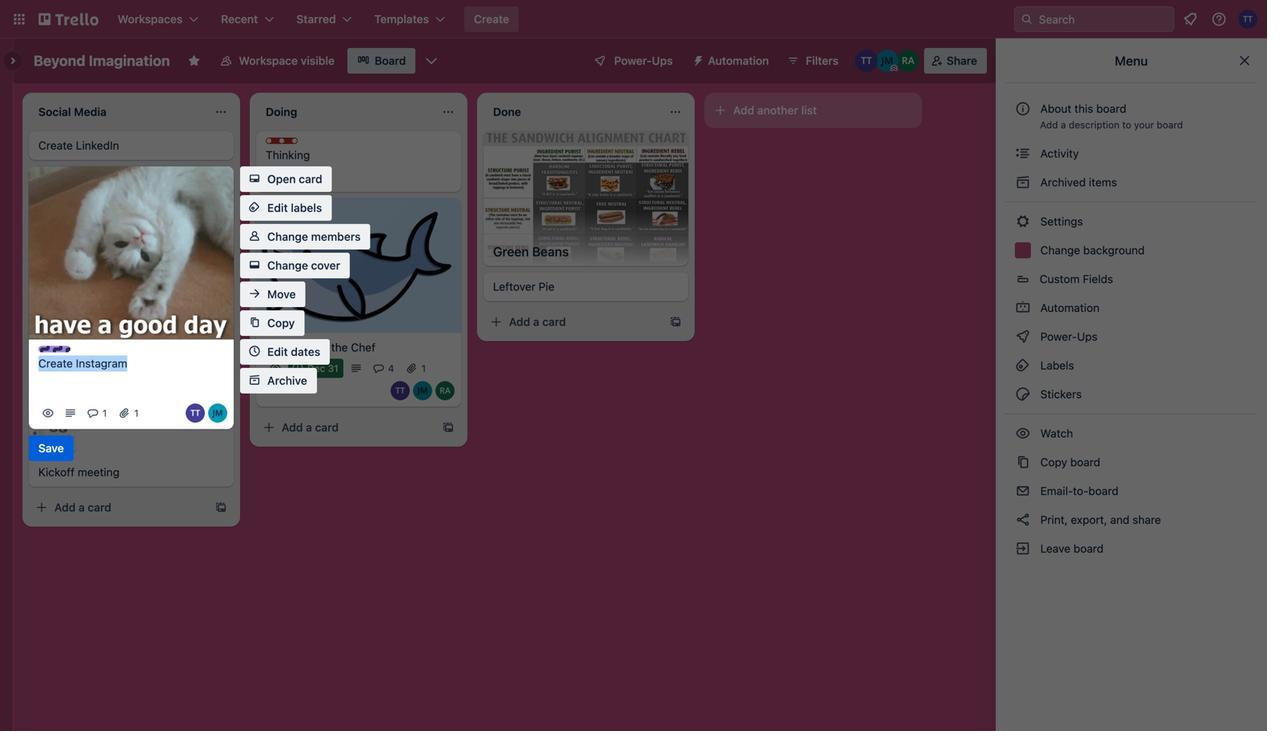 Task type: describe. For each thing, give the bounding box(es) containing it.
about
[[1040, 102, 1072, 115]]

create from template… image for the middle the "add a card" button
[[442, 421, 455, 434]]

compliment the chef
[[266, 341, 376, 354]]

workspace visible button
[[210, 48, 344, 74]]

add down 'archive'
[[282, 421, 303, 434]]

thoughts
[[282, 138, 326, 150]]

leftover
[[493, 280, 536, 294]]

add another list
[[733, 104, 817, 117]]

edit card image
[[213, 174, 226, 187]]

edit for edit labels
[[267, 201, 288, 215]]

color: bold red, title: "thoughts" element
[[266, 138, 326, 150]]

create from template… image for the bottom the "add a card" button
[[215, 502, 227, 514]]

change cover
[[267, 259, 340, 272]]

leftover pie link
[[493, 279, 679, 295]]

open information menu image
[[1211, 11, 1227, 27]]

card down "dec 31"
[[315, 421, 339, 434]]

0 vertical spatial terry turtle (terryturtle) image
[[1238, 10, 1258, 29]]

print,
[[1040, 514, 1068, 527]]

copy for copy board
[[1040, 456, 1067, 469]]

1 horizontal spatial jeremy miller (jeremymiller198) image
[[413, 381, 432, 401]]

sm image for automation
[[1015, 300, 1031, 316]]

email-to-board link
[[1005, 479, 1258, 504]]

activity link
[[1005, 141, 1258, 167]]

save
[[38, 442, 64, 455]]

watch
[[1037, 427, 1076, 440]]

create linkedin
[[38, 139, 119, 152]]

visible
[[301, 54, 335, 67]]

save button
[[29, 436, 73, 462]]

sm image for email-to-board
[[1015, 484, 1031, 500]]

add down the kickoff
[[54, 501, 76, 514]]

a down 'archive'
[[306, 421, 312, 434]]

workspace visible
[[239, 54, 335, 67]]

0 notifications image
[[1181, 10, 1200, 29]]

edit dates
[[267, 345, 320, 359]]

sm image for activity
[[1015, 146, 1031, 162]]

about this board add a description to your board
[[1040, 102, 1183, 130]]

a inside about this board add a description to your board
[[1061, 119, 1066, 130]]

open card
[[267, 173, 322, 186]]

change for change members
[[267, 230, 308, 243]]

board right your
[[1157, 119, 1183, 130]]

automation link
[[1005, 295, 1258, 321]]

cover
[[311, 259, 340, 272]]

stickers
[[1037, 388, 1082, 401]]

ruby anderson (rubyanderson7) image for middle jeremy miller (jeremymiller198) image
[[435, 381, 455, 401]]

automation button
[[686, 48, 779, 74]]

add inside about this board add a description to your board
[[1040, 119, 1058, 130]]

create instagram
[[38, 357, 127, 370]]

sm image for power-ups
[[1015, 329, 1031, 345]]

terry turtle (terryturtle) image for middle jeremy miller (jeremymiller198) image
[[391, 381, 410, 401]]

1 vertical spatial add a card
[[282, 421, 339, 434]]

board up "to"
[[1096, 102, 1127, 115]]

custom fields button
[[1005, 267, 1258, 292]]

sm image for watch
[[1015, 426, 1031, 442]]

share button
[[924, 48, 987, 74]]

beyond imagination
[[34, 52, 170, 69]]

1 vertical spatial ups
[[1077, 330, 1098, 343]]

filters button
[[782, 48, 843, 74]]

export,
[[1071, 514, 1107, 527]]

archive button
[[240, 368, 317, 394]]

labels
[[1037, 359, 1074, 372]]

linkedin
[[76, 139, 119, 152]]

primary element
[[0, 0, 1267, 38]]

leftover pie
[[493, 280, 555, 294]]

beyond
[[34, 52, 85, 69]]

sm image for copy board
[[1015, 455, 1031, 471]]

background
[[1083, 244, 1145, 257]]

create instagram link
[[38, 356, 224, 372]]

power-ups link
[[1005, 324, 1258, 350]]

fields
[[1083, 273, 1113, 286]]

chef
[[351, 341, 376, 354]]

edit dates button
[[240, 339, 330, 365]]

1 vertical spatial terry turtle (terryturtle) image
[[186, 404, 205, 423]]

create linkedin link
[[38, 138, 224, 154]]

edit for edit dates
[[267, 345, 288, 359]]

Search field
[[1014, 6, 1174, 32]]

1 horizontal spatial power-
[[1040, 330, 1077, 343]]

sm image for stickers
[[1015, 387, 1031, 403]]

4
[[388, 363, 394, 374]]

compliment
[[266, 341, 328, 354]]

create button
[[464, 6, 519, 32]]

31
[[328, 363, 338, 374]]

watch link
[[1005, 421, 1258, 447]]

dates
[[291, 345, 320, 359]]

thinking link
[[266, 147, 451, 163]]

terry turtle (terryturtle) image for the rightmost jeremy miller (jeremymiller198) image
[[855, 50, 878, 72]]

menu
[[1115, 53, 1148, 68]]

workspace
[[239, 54, 298, 67]]

1 horizontal spatial add a card button
[[256, 415, 435, 441]]

0 horizontal spatial jeremy miller (jeremymiller198) image
[[208, 375, 227, 394]]

share
[[947, 54, 977, 67]]

2 vertical spatial add a card button
[[29, 495, 208, 521]]

custom fields
[[1040, 273, 1113, 286]]

board up print, export, and share at the right of page
[[1089, 485, 1119, 498]]

create for create
[[474, 12, 509, 26]]

compliment the chef link
[[266, 340, 451, 356]]

email-to-board
[[1037, 485, 1119, 498]]

edit labels
[[267, 201, 322, 215]]

stickers link
[[1005, 382, 1258, 407]]



Task type: locate. For each thing, give the bounding box(es) containing it.
your
[[1134, 119, 1154, 130]]

filters
[[806, 54, 839, 67]]

change up move
[[267, 259, 308, 272]]

sm image inside power-ups link
[[1015, 329, 1031, 345]]

change for change cover
[[267, 259, 308, 272]]

1 horizontal spatial create from template… image
[[442, 421, 455, 434]]

0 horizontal spatial ups
[[652, 54, 673, 67]]

print, export, and share
[[1037, 514, 1161, 527]]

0 vertical spatial create
[[474, 12, 509, 26]]

2 vertical spatial create
[[38, 357, 73, 370]]

create inside button
[[474, 12, 509, 26]]

add a card button down "kickoff meeting" link
[[29, 495, 208, 521]]

sm image
[[686, 48, 708, 70], [1015, 146, 1031, 162], [1015, 175, 1031, 191], [1015, 300, 1031, 316], [1015, 329, 1031, 345], [1015, 358, 1031, 374], [1015, 541, 1031, 557]]

sm image left "stickers"
[[1015, 387, 1031, 403]]

terry turtle (terryturtle) image
[[1238, 10, 1258, 29], [186, 404, 205, 423]]

change background
[[1037, 244, 1145, 257]]

print, export, and share link
[[1005, 508, 1258, 533]]

color: purple, title: none image
[[38, 346, 70, 353], [38, 346, 70, 353]]

1 horizontal spatial power-ups
[[1037, 330, 1101, 343]]

2 horizontal spatial add a card button
[[484, 310, 663, 335]]

ups
[[652, 54, 673, 67], [1077, 330, 1098, 343]]

dec 31
[[307, 363, 338, 374]]

terry turtle (terryturtle) image down create instagram link
[[186, 375, 205, 394]]

add a card down pie
[[509, 316, 566, 329]]

0 vertical spatial automation
[[708, 54, 769, 67]]

leave board link
[[1005, 536, 1258, 562]]

copy for copy
[[267, 317, 295, 330]]

kickoff meeting
[[38, 466, 120, 479]]

email-
[[1040, 485, 1073, 498]]

a down 'about'
[[1061, 119, 1066, 130]]

jeremy miller (jeremymiller198) image
[[876, 50, 899, 72], [208, 375, 227, 394], [413, 381, 432, 401]]

sm image inside stickers 'link'
[[1015, 387, 1031, 403]]

terry turtle (terryturtle) image
[[855, 50, 878, 72], [186, 375, 205, 394], [391, 381, 410, 401]]

instagram
[[76, 357, 127, 370]]

2 horizontal spatial add a card
[[509, 316, 566, 329]]

change background link
[[1005, 238, 1258, 263]]

list
[[801, 104, 817, 117]]

change down the settings
[[1040, 244, 1080, 257]]

0 horizontal spatial ruby anderson (rubyanderson7) image
[[435, 381, 455, 401]]

1 vertical spatial power-ups
[[1037, 330, 1101, 343]]

share
[[1133, 514, 1161, 527]]

card
[[299, 173, 322, 186], [542, 316, 566, 329], [315, 421, 339, 434], [88, 501, 111, 514]]

sm image for settings
[[1015, 214, 1031, 230]]

1 vertical spatial add a card button
[[256, 415, 435, 441]]

add another list button
[[704, 93, 922, 128]]

power- down primary element
[[614, 54, 652, 67]]

settings
[[1037, 215, 1083, 228]]

2 horizontal spatial jeremy miller (jeremymiller198) image
[[876, 50, 899, 72]]

sm image inside watch link
[[1015, 426, 1031, 442]]

1 horizontal spatial ups
[[1077, 330, 1098, 343]]

automation down custom fields
[[1037, 301, 1100, 315]]

change down 'edit labels' button
[[267, 230, 308, 243]]

0 vertical spatial add a card button
[[484, 310, 663, 335]]

5 sm image from the top
[[1015, 484, 1031, 500]]

add left another
[[733, 104, 754, 117]]

jeremy miller (jeremymiller198) image right filters
[[876, 50, 899, 72]]

1 vertical spatial edit
[[267, 345, 288, 359]]

0 horizontal spatial power-
[[614, 54, 652, 67]]

0 vertical spatial ruby anderson (rubyanderson7) image
[[897, 50, 920, 72]]

labels link
[[1005, 353, 1258, 379]]

1 horizontal spatial ruby anderson (rubyanderson7) image
[[897, 50, 920, 72]]

sm image inside automation button
[[686, 48, 708, 70]]

sm image left print,
[[1015, 512, 1031, 528]]

power- up labels at right
[[1040, 330, 1077, 343]]

1 horizontal spatial terry turtle (terryturtle) image
[[1238, 10, 1258, 29]]

1 sm image from the top
[[1015, 214, 1031, 230]]

add a card down 'archive'
[[282, 421, 339, 434]]

automation up "add another list"
[[708, 54, 769, 67]]

terry turtle (terryturtle) image left jeremy miller (jeremymiller198) icon
[[186, 404, 205, 423]]

copy button
[[240, 311, 304, 336]]

1 horizontal spatial add a card
[[282, 421, 339, 434]]

ups down the automation link
[[1077, 330, 1098, 343]]

1 horizontal spatial terry turtle (terryturtle) image
[[391, 381, 410, 401]]

1 vertical spatial create from template… image
[[215, 502, 227, 514]]

sm image left copy board
[[1015, 455, 1031, 471]]

change cover button
[[240, 253, 350, 279]]

1 vertical spatial automation
[[1037, 301, 1100, 315]]

move
[[267, 288, 296, 301]]

2 sm image from the top
[[1015, 387, 1031, 403]]

0 horizontal spatial create from template… image
[[215, 502, 227, 514]]

this
[[1075, 102, 1093, 115]]

1 vertical spatial ruby anderson (rubyanderson7) image
[[435, 381, 455, 401]]

thinking
[[266, 148, 310, 162]]

labels
[[291, 201, 322, 215]]

3 sm image from the top
[[1015, 426, 1031, 442]]

board link
[[347, 48, 416, 74]]

sm image inside the automation link
[[1015, 300, 1031, 316]]

jeremy miller (jeremymiller198) image
[[208, 404, 227, 423]]

power-ups up labels at right
[[1037, 330, 1101, 343]]

2 edit from the top
[[267, 345, 288, 359]]

0 vertical spatial add a card
[[509, 316, 566, 329]]

1 vertical spatial power-
[[1040, 330, 1077, 343]]

Board name text field
[[26, 48, 178, 74]]

and
[[1110, 514, 1130, 527]]

sm image inside the activity link
[[1015, 146, 1031, 162]]

0 vertical spatial copy
[[267, 317, 295, 330]]

meeting
[[78, 466, 120, 479]]

card down pie
[[542, 316, 566, 329]]

create for create linkedin
[[38, 139, 73, 152]]

add a card button down 31
[[256, 415, 435, 441]]

ruby anderson (rubyanderson7) image for the rightmost jeremy miller (jeremymiller198) image
[[897, 50, 920, 72]]

move button
[[240, 282, 305, 307]]

copy inside button
[[267, 317, 295, 330]]

add a card button down "leftover pie" link on the top of page
[[484, 310, 663, 335]]

copy
[[267, 317, 295, 330], [1040, 456, 1067, 469]]

search image
[[1021, 13, 1033, 26]]

0 horizontal spatial terry turtle (terryturtle) image
[[186, 404, 205, 423]]

dec
[[307, 363, 325, 374]]

sm image left the "email-"
[[1015, 484, 1031, 500]]

star or unstar board image
[[188, 54, 200, 67]]

0 vertical spatial ups
[[652, 54, 673, 67]]

kickoff meeting link
[[38, 465, 224, 481]]

sm image
[[1015, 214, 1031, 230], [1015, 387, 1031, 403], [1015, 426, 1031, 442], [1015, 455, 1031, 471], [1015, 484, 1031, 500], [1015, 512, 1031, 528]]

0 horizontal spatial power-ups
[[614, 54, 673, 67]]

1 horizontal spatial automation
[[1037, 301, 1100, 315]]

1 edit from the top
[[267, 201, 288, 215]]

pie
[[539, 280, 555, 294]]

1 vertical spatial copy
[[1040, 456, 1067, 469]]

terry turtle (terryturtle) image down 4
[[391, 381, 410, 401]]

ups down primary element
[[652, 54, 673, 67]]

sm image inside settings link
[[1015, 214, 1031, 230]]

ups inside button
[[652, 54, 673, 67]]

leave board
[[1037, 542, 1104, 556]]

board down export,
[[1074, 542, 1104, 556]]

archive
[[267, 374, 307, 387]]

0 vertical spatial power-
[[614, 54, 652, 67]]

sm image for labels
[[1015, 358, 1031, 374]]

4 sm image from the top
[[1015, 455, 1031, 471]]

power-ups down primary element
[[614, 54, 673, 67]]

add inside button
[[733, 104, 754, 117]]

sm image left watch
[[1015, 426, 1031, 442]]

Dec 31 checkbox
[[288, 359, 343, 378]]

members
[[311, 230, 361, 243]]

change inside button
[[267, 230, 308, 243]]

copy board link
[[1005, 450, 1258, 476]]

edit left labels
[[267, 201, 288, 215]]

create inside 'link'
[[38, 139, 73, 152]]

kickoff
[[38, 466, 75, 479]]

copy down move
[[267, 317, 295, 330]]

power-ups
[[614, 54, 673, 67], [1037, 330, 1101, 343]]

edit labels button
[[240, 195, 332, 221]]

the
[[331, 341, 348, 354]]

sm image for archived items
[[1015, 175, 1031, 191]]

change for change background
[[1040, 244, 1080, 257]]

back to home image
[[38, 6, 98, 32]]

1 vertical spatial create
[[38, 139, 73, 152]]

to-
[[1073, 485, 1089, 498]]

add
[[733, 104, 754, 117], [1040, 119, 1058, 130], [509, 316, 530, 329], [282, 421, 303, 434], [54, 501, 76, 514]]

0 horizontal spatial automation
[[708, 54, 769, 67]]

a down pie
[[533, 316, 539, 329]]

power- inside button
[[614, 54, 652, 67]]

to
[[1122, 119, 1131, 130]]

board up to-
[[1070, 456, 1100, 469]]

imagination
[[89, 52, 170, 69]]

description
[[1069, 119, 1120, 130]]

create from template… image
[[669, 316, 682, 329]]

open
[[267, 173, 296, 186]]

edit inside 'edit labels' button
[[267, 201, 288, 215]]

0 horizontal spatial terry turtle (terryturtle) image
[[186, 375, 205, 394]]

add a card
[[509, 316, 566, 329], [282, 421, 339, 434], [54, 501, 111, 514]]

automation
[[708, 54, 769, 67], [1037, 301, 1100, 315]]

sm image inside archived items link
[[1015, 175, 1031, 191]]

copy board
[[1037, 456, 1100, 469]]

sm image inside labels link
[[1015, 358, 1031, 374]]

change members
[[267, 230, 361, 243]]

Create Instagram text field
[[38, 356, 224, 401]]

1 horizontal spatial copy
[[1040, 456, 1067, 469]]

power-ups button
[[582, 48, 682, 74]]

card right open
[[299, 173, 322, 186]]

create
[[474, 12, 509, 26], [38, 139, 73, 152], [38, 357, 73, 370]]

1
[[307, 171, 312, 182], [421, 363, 426, 374], [102, 408, 107, 419], [134, 408, 139, 419]]

another
[[757, 104, 798, 117]]

edit inside 'edit dates' button
[[267, 345, 288, 359]]

add a card button
[[484, 310, 663, 335], [256, 415, 435, 441], [29, 495, 208, 521]]

0 horizontal spatial add a card button
[[29, 495, 208, 521]]

open card link
[[240, 167, 332, 192]]

leave
[[1040, 542, 1071, 556]]

copy up the "email-"
[[1040, 456, 1067, 469]]

6 sm image from the top
[[1015, 512, 1031, 528]]

settings link
[[1005, 209, 1258, 235]]

0 vertical spatial create from template… image
[[442, 421, 455, 434]]

sm image inside 'leave board' link
[[1015, 541, 1031, 557]]

sm image left the settings
[[1015, 214, 1031, 230]]

board
[[1096, 102, 1127, 115], [1157, 119, 1183, 130], [1070, 456, 1100, 469], [1089, 485, 1119, 498], [1074, 542, 1104, 556]]

change inside button
[[267, 259, 308, 272]]

archived
[[1040, 176, 1086, 189]]

archived items link
[[1005, 170, 1258, 195]]

change
[[267, 230, 308, 243], [1040, 244, 1080, 257], [267, 259, 308, 272]]

customize views image
[[424, 53, 440, 69]]

jeremy miller (jeremymiller198) image up jeremy miller (jeremymiller198) icon
[[208, 375, 227, 394]]

sm image for leave board
[[1015, 541, 1031, 557]]

2 vertical spatial add a card
[[54, 501, 111, 514]]

automation inside button
[[708, 54, 769, 67]]

add down leftover pie
[[509, 316, 530, 329]]

add down 'about'
[[1040, 119, 1058, 130]]

0 horizontal spatial copy
[[267, 317, 295, 330]]

sm image inside copy board link
[[1015, 455, 1031, 471]]

ruby anderson (rubyanderson7) image
[[897, 50, 920, 72], [435, 381, 455, 401]]

items
[[1089, 176, 1117, 189]]

terry turtle (terryturtle) image right filters
[[855, 50, 878, 72]]

terry turtle (terryturtle) image right open information menu image on the right top
[[1238, 10, 1258, 29]]

edit left 'dates'
[[267, 345, 288, 359]]

create from template… image
[[442, 421, 455, 434], [215, 502, 227, 514]]

0 horizontal spatial add a card
[[54, 501, 111, 514]]

sm image for print, export, and share
[[1015, 512, 1031, 528]]

card down meeting
[[88, 501, 111, 514]]

sm image inside 'email-to-board' link
[[1015, 484, 1031, 500]]

sm image inside 'print, export, and share' link
[[1015, 512, 1031, 528]]

change members button
[[240, 224, 370, 250]]

add a card down kickoff meeting
[[54, 501, 111, 514]]

0 vertical spatial power-ups
[[614, 54, 673, 67]]

jeremy miller (jeremymiller198) image down compliment the chef link at the left top of page
[[413, 381, 432, 401]]

create for create instagram
[[38, 357, 73, 370]]

a down kickoff meeting
[[79, 501, 85, 514]]

activity
[[1037, 147, 1079, 160]]

2 horizontal spatial terry turtle (terryturtle) image
[[855, 50, 878, 72]]

0 vertical spatial edit
[[267, 201, 288, 215]]

thoughts thinking
[[266, 138, 326, 162]]

power-ups inside button
[[614, 54, 673, 67]]

a
[[1061, 119, 1066, 130], [533, 316, 539, 329], [306, 421, 312, 434], [79, 501, 85, 514]]



Task type: vqa. For each thing, say whether or not it's contained in the screenshot.
Compliment
yes



